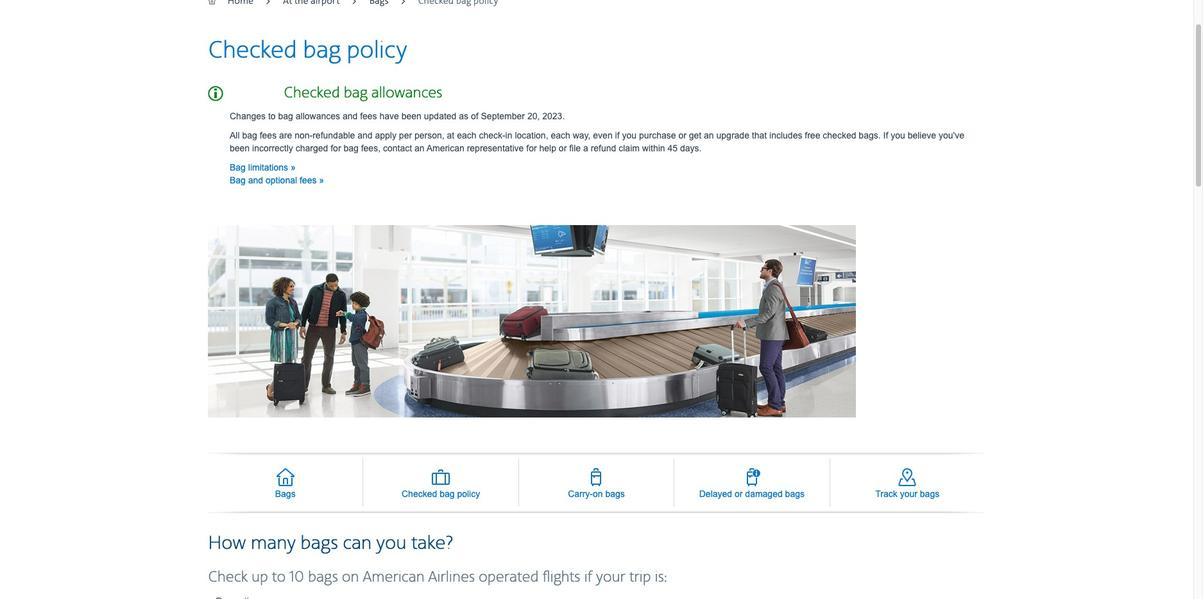 Task type: vqa. For each thing, say whether or not it's contained in the screenshot.
top BeNotified
no



Task type: describe. For each thing, give the bounding box(es) containing it.
1 vertical spatial or
[[559, 143, 567, 153]]

file
[[569, 143, 581, 153]]

2 vertical spatial and
[[248, 175, 263, 185]]

1 for from the left
[[331, 143, 341, 153]]

checked for the bag limitations 'link'
[[284, 84, 340, 103]]

1 vertical spatial an
[[415, 143, 425, 153]]

2 vertical spatial checked
[[402, 489, 437, 499]]

bag right all
[[242, 130, 257, 140]]

apply
[[375, 130, 397, 140]]

carry-
[[568, 489, 593, 499]]

bag and optional fees
[[230, 175, 319, 185]]

bags.
[[859, 130, 881, 140]]

purchase
[[639, 130, 676, 140]]

at
[[447, 130, 455, 140]]

all bag fees are non-refundable and apply per person, at each check-in location, each way, even if you purchase or get an upgrade that includes free checked bags. if you believe you've been incorrectly charged for bag fees, contact an american representative for help or file a refund claim within 45 days.
[[230, 130, 965, 153]]

how
[[208, 532, 246, 556]]

even
[[593, 130, 613, 140]]

bags right damaged
[[785, 489, 805, 499]]

upgrade
[[717, 130, 750, 140]]

help
[[539, 143, 556, 153]]

september
[[481, 111, 525, 121]]

of
[[471, 111, 479, 121]]

0 vertical spatial on
[[593, 489, 603, 499]]

representative
[[467, 143, 524, 153]]

checked
[[823, 130, 857, 140]]

updated
[[424, 111, 457, 121]]

bag up are
[[278, 111, 293, 121]]

track your bags
[[876, 489, 940, 499]]

can
[[343, 532, 372, 556]]

optional
[[266, 175, 297, 185]]

carry-on bags
[[568, 489, 625, 499]]

0 vertical spatial your
[[900, 489, 918, 499]]

1 horizontal spatial been
[[402, 111, 422, 121]]

0 horizontal spatial american
[[363, 569, 425, 587]]

contact
[[383, 143, 412, 153]]

bags for how many bags can you take?
[[301, 532, 338, 556]]

2 vertical spatial or
[[735, 489, 743, 499]]

person,
[[415, 130, 445, 140]]

fees inside all bag fees are non-refundable and apply per person, at each check-in location, each way, even if you purchase or get an upgrade that includes free checked bags. if you believe you've been incorrectly charged for bag fees, contact an american representative for help or file a refund claim within 45 days.
[[260, 130, 277, 140]]

carry-on bags link
[[519, 459, 675, 507]]

changes to bag allowances and fees have been updated as of september 20, 2023.
[[230, 111, 565, 121]]

checked bags image
[[208, 225, 856, 418]]

flights
[[543, 569, 581, 587]]

bag for bag and optional fees
[[230, 175, 246, 185]]

bags
[[275, 489, 296, 499]]

0 horizontal spatial allowances
[[296, 111, 340, 121]]

bag and optional fees link
[[230, 175, 324, 185]]

way,
[[573, 130, 591, 140]]

have
[[380, 111, 399, 121]]

refundable
[[313, 130, 355, 140]]

check
[[208, 569, 248, 587]]

you've
[[939, 130, 965, 140]]

0 horizontal spatial you
[[377, 532, 407, 556]]

in
[[506, 130, 513, 140]]

american inside all bag fees are non-refundable and apply per person, at each check-in location, each way, even if you purchase or get an upgrade that includes free checked bags. if you believe you've been incorrectly charged for bag fees, contact an american representative for help or file a refund claim within 45 days.
[[427, 143, 465, 153]]

a
[[583, 143, 588, 153]]

bag for bag limitations
[[230, 162, 246, 172]]

0 vertical spatial allowances
[[371, 84, 442, 103]]

damaged
[[745, 489, 783, 499]]

2023.
[[543, 111, 565, 121]]

limitations
[[248, 162, 288, 172]]

if
[[884, 130, 889, 140]]

2 horizontal spatial fees
[[360, 111, 377, 121]]

take?
[[411, 532, 453, 556]]

20,
[[528, 111, 540, 121]]



Task type: locate. For each thing, give the bounding box(es) containing it.
you
[[622, 130, 637, 140], [891, 130, 906, 140], [377, 532, 407, 556]]

fees
[[360, 111, 377, 121], [260, 130, 277, 140], [300, 175, 317, 185]]

american down can
[[363, 569, 425, 587]]

bags right 10
[[308, 569, 338, 587]]

you right if
[[891, 130, 906, 140]]

if right flights
[[584, 569, 592, 587]]

incorrectly
[[252, 143, 293, 153]]

bags left can
[[301, 532, 338, 556]]

to
[[268, 111, 276, 121], [272, 569, 286, 587]]

track
[[876, 489, 898, 499]]

for down location,
[[527, 143, 537, 153]]

checked bag policy main content
[[208, 36, 986, 600]]

1 vertical spatial if
[[584, 569, 592, 587]]

allowances up "non-"
[[296, 111, 340, 121]]

your right track
[[900, 489, 918, 499]]

1 vertical spatial fees
[[260, 130, 277, 140]]

0 horizontal spatial your
[[596, 569, 626, 587]]

an
[[704, 130, 714, 140], [415, 143, 425, 153]]

american
[[427, 143, 465, 153], [363, 569, 425, 587]]

get
[[689, 130, 702, 140]]

checked
[[208, 36, 297, 65], [284, 84, 340, 103], [402, 489, 437, 499]]

if
[[615, 130, 620, 140], [584, 569, 592, 587]]

to right changes
[[268, 111, 276, 121]]

to left 10
[[272, 569, 286, 587]]

and inside all bag fees are non-refundable and apply per person, at each check-in location, each way, even if you purchase or get an upgrade that includes free checked bags. if you believe you've been incorrectly charged for bag fees, contact an american representative for help or file a refund claim within 45 days.
[[358, 130, 373, 140]]

fees up incorrectly
[[260, 130, 277, 140]]

allowances
[[371, 84, 442, 103], [296, 111, 340, 121]]

bag left limitations in the top left of the page
[[230, 162, 246, 172]]

0 horizontal spatial fees
[[260, 130, 277, 140]]

and down bag limitations
[[248, 175, 263, 185]]

2 vertical spatial fees
[[300, 175, 317, 185]]

1 horizontal spatial for
[[527, 143, 537, 153]]

an right get
[[704, 130, 714, 140]]

each
[[457, 130, 477, 140], [551, 130, 571, 140]]

been inside all bag fees are non-refundable and apply per person, at each check-in location, each way, even if you purchase or get an upgrade that includes free checked bags. if you believe you've been incorrectly charged for bag fees, contact an american representative for help or file a refund claim within 45 days.
[[230, 143, 250, 153]]

check up to 10 bags on american airlines operated flights if your trip is:
[[208, 569, 667, 587]]

allowances up changes to bag allowances and fees have been updated as of september 20, 2023.
[[371, 84, 442, 103]]

0 horizontal spatial if
[[584, 569, 592, 587]]

0 vertical spatial to
[[268, 111, 276, 121]]

0 horizontal spatial an
[[415, 143, 425, 153]]

0 vertical spatial been
[[402, 111, 422, 121]]

1 vertical spatial bag
[[230, 175, 246, 185]]

0 vertical spatial and
[[343, 111, 358, 121]]

1 horizontal spatial on
[[593, 489, 603, 499]]

bag
[[303, 36, 341, 65], [344, 84, 368, 103], [278, 111, 293, 121], [242, 130, 257, 140], [344, 143, 359, 153], [440, 489, 455, 499]]

0 vertical spatial if
[[615, 130, 620, 140]]

1 horizontal spatial your
[[900, 489, 918, 499]]

bags for track your bags
[[920, 489, 940, 499]]

your
[[900, 489, 918, 499], [596, 569, 626, 587]]

0 vertical spatial or
[[679, 130, 687, 140]]

1 vertical spatial checked
[[284, 84, 340, 103]]

1 horizontal spatial or
[[679, 130, 687, 140]]

bags right carry-
[[606, 489, 625, 499]]

bag up take?
[[440, 489, 455, 499]]

or left get
[[679, 130, 687, 140]]

0 horizontal spatial for
[[331, 143, 341, 153]]

for down 'refundable'
[[331, 143, 341, 153]]

been
[[402, 111, 422, 121], [230, 143, 250, 153]]

non-
[[295, 130, 313, 140]]

are
[[279, 130, 292, 140]]

an down person,
[[415, 143, 425, 153]]

0 horizontal spatial or
[[559, 143, 567, 153]]

airlines
[[429, 569, 475, 587]]

1 vertical spatial checked bag policy
[[402, 489, 480, 499]]

0 horizontal spatial policy
[[347, 36, 407, 65]]

changes
[[230, 111, 266, 121]]

0 horizontal spatial been
[[230, 143, 250, 153]]

0 vertical spatial bag
[[230, 162, 246, 172]]

fees right optional on the left top of page
[[300, 175, 317, 185]]

refund
[[591, 143, 616, 153]]

1 horizontal spatial you
[[622, 130, 637, 140]]

many
[[251, 532, 296, 556]]

1 vertical spatial and
[[358, 130, 373, 140]]

includes
[[770, 130, 803, 140]]

if right even
[[615, 130, 620, 140]]

1 horizontal spatial each
[[551, 130, 571, 140]]

each up help
[[551, 130, 571, 140]]

1 horizontal spatial american
[[427, 143, 465, 153]]

operated
[[479, 569, 539, 587]]

delayed
[[699, 489, 732, 499]]

10
[[290, 569, 304, 587]]

0 vertical spatial policy
[[347, 36, 407, 65]]

2 horizontal spatial you
[[891, 130, 906, 140]]

bag down bag limitations
[[230, 175, 246, 185]]

trip
[[629, 569, 651, 587]]

your left trip
[[596, 569, 626, 587]]

bag up checked bag allowances
[[303, 36, 341, 65]]

track your bags link
[[830, 459, 986, 507]]

1 vertical spatial on
[[342, 569, 359, 587]]

bags link
[[208, 459, 364, 507]]

checked bag allowances
[[284, 84, 442, 103]]

if inside all bag fees are non-refundable and apply per person, at each check-in location, each way, even if you purchase or get an upgrade that includes free checked bags. if you believe you've been incorrectly charged for bag fees, contact an american representative for help or file a refund claim within 45 days.
[[615, 130, 620, 140]]

or left the file
[[559, 143, 567, 153]]

1 vertical spatial allowances
[[296, 111, 340, 121]]

charged
[[296, 143, 328, 153]]

and
[[343, 111, 358, 121], [358, 130, 373, 140], [248, 175, 263, 185]]

that
[[752, 130, 767, 140]]

bag left fees,
[[344, 143, 359, 153]]

2 horizontal spatial or
[[735, 489, 743, 499]]

or right delayed
[[735, 489, 743, 499]]

1 vertical spatial been
[[230, 143, 250, 153]]

and up fees,
[[358, 130, 373, 140]]

free
[[805, 130, 821, 140]]

45
[[668, 143, 678, 153]]

0 horizontal spatial each
[[457, 130, 477, 140]]

bags right track
[[920, 489, 940, 499]]

policy inside checked bag policy link
[[457, 489, 480, 499]]

bag
[[230, 162, 246, 172], [230, 175, 246, 185]]

as
[[459, 111, 469, 121]]

location,
[[515, 130, 549, 140]]

american down "at"
[[427, 143, 465, 153]]

2 bag from the top
[[230, 175, 246, 185]]

1 vertical spatial american
[[363, 569, 425, 587]]

days.
[[680, 143, 702, 153]]

policy
[[347, 36, 407, 65], [457, 489, 480, 499]]

bags
[[606, 489, 625, 499], [785, 489, 805, 499], [920, 489, 940, 499], [301, 532, 338, 556], [308, 569, 338, 587]]

1 horizontal spatial policy
[[457, 489, 480, 499]]

check-
[[479, 130, 506, 140]]

0 horizontal spatial on
[[342, 569, 359, 587]]

0 vertical spatial american
[[427, 143, 465, 153]]

checked for bags link
[[208, 36, 297, 65]]

0 vertical spatial an
[[704, 130, 714, 140]]

1 horizontal spatial if
[[615, 130, 620, 140]]

1 horizontal spatial an
[[704, 130, 714, 140]]

up
[[252, 569, 268, 587]]

for
[[331, 143, 341, 153], [527, 143, 537, 153]]

2 for from the left
[[527, 143, 537, 153]]

and up 'refundable'
[[343, 111, 358, 121]]

you up "claim"
[[622, 130, 637, 140]]

believe
[[908, 130, 937, 140]]

0 vertical spatial fees
[[360, 111, 377, 121]]

is:
[[655, 569, 667, 587]]

within
[[642, 143, 665, 153]]

fees left have
[[360, 111, 377, 121]]

delayed or damaged bags link
[[675, 459, 830, 507]]

you right can
[[377, 532, 407, 556]]

all
[[230, 130, 240, 140]]

been up per
[[402, 111, 422, 121]]

bag limitations link
[[230, 162, 296, 172]]

bag up 'refundable'
[[344, 84, 368, 103]]

1 vertical spatial to
[[272, 569, 286, 587]]

1 vertical spatial policy
[[457, 489, 480, 499]]

1 horizontal spatial fees
[[300, 175, 317, 185]]

fees,
[[361, 143, 381, 153]]

on
[[593, 489, 603, 499], [342, 569, 359, 587]]

bags for carry-on bags
[[606, 489, 625, 499]]

1 vertical spatial your
[[596, 569, 626, 587]]

how many bags can you take?
[[208, 532, 453, 556]]

checked bag policy link
[[364, 459, 519, 507]]

1 horizontal spatial allowances
[[371, 84, 442, 103]]

each right "at"
[[457, 130, 477, 140]]

per
[[399, 130, 412, 140]]

checked bag policy
[[208, 36, 407, 65], [402, 489, 480, 499]]

bag limitations
[[230, 162, 291, 172]]

0 vertical spatial checked bag policy
[[208, 36, 407, 65]]

1 bag from the top
[[230, 162, 246, 172]]

or
[[679, 130, 687, 140], [559, 143, 567, 153], [735, 489, 743, 499]]

delayed or damaged bags
[[699, 489, 805, 499]]

0 vertical spatial checked
[[208, 36, 297, 65]]

1 each from the left
[[457, 130, 477, 140]]

claim
[[619, 143, 640, 153]]

been down all
[[230, 143, 250, 153]]

2 each from the left
[[551, 130, 571, 140]]



